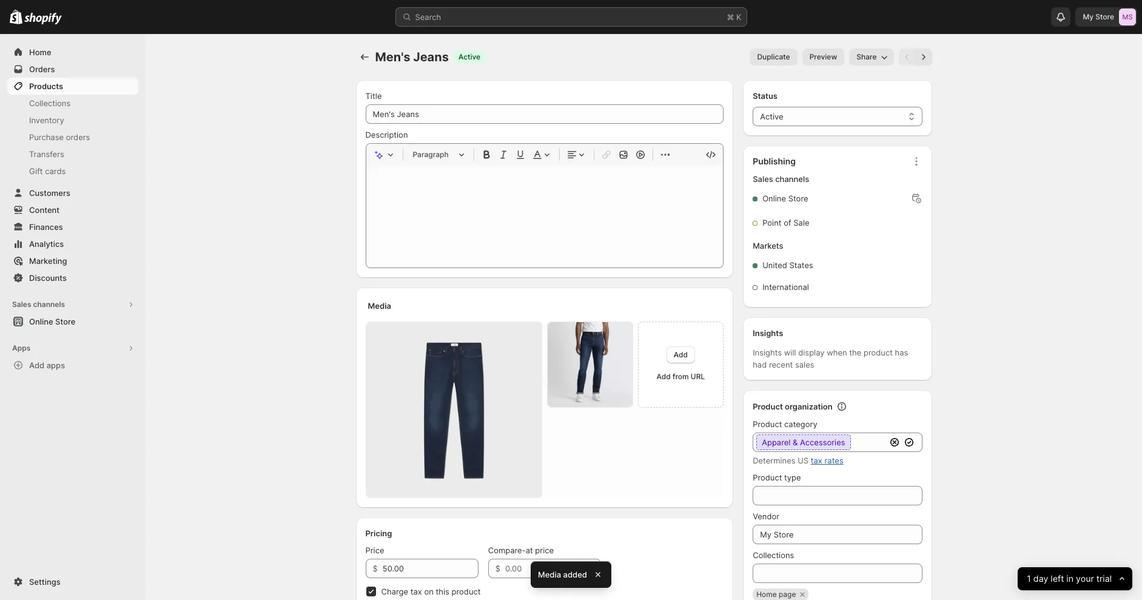 Task type: describe. For each thing, give the bounding box(es) containing it.
category
[[785, 419, 818, 429]]

home for home
[[29, 47, 51, 57]]

day
[[1034, 573, 1049, 584]]

home for home page
[[757, 590, 777, 599]]

product for product category
[[753, 419, 783, 429]]

added
[[564, 572, 587, 582]]

1 day left in your trial button
[[1018, 567, 1133, 591]]

point
[[763, 218, 782, 228]]

from
[[673, 372, 689, 381]]

paragraph button
[[408, 147, 469, 162]]

page
[[779, 590, 796, 599]]

1 horizontal spatial shopify image
[[24, 13, 62, 25]]

will
[[785, 348, 797, 357]]

us
[[798, 456, 809, 465]]

home page link
[[757, 589, 796, 600]]

on
[[424, 587, 434, 597]]

insights for insights will display when the product has had recent sales
[[753, 348, 782, 357]]

search
[[415, 12, 441, 22]]

online store inside 'link'
[[29, 317, 76, 327]]

1 horizontal spatial online store
[[763, 194, 809, 203]]

orders
[[66, 132, 90, 142]]

online store link
[[7, 313, 138, 330]]

your
[[1076, 573, 1095, 584]]

1 vertical spatial store
[[789, 194, 809, 203]]

$ for price
[[373, 564, 378, 574]]

my store
[[1084, 12, 1115, 21]]

Collections text field
[[753, 564, 923, 583]]

gift cards link
[[7, 163, 138, 180]]

marketing
[[29, 256, 67, 266]]

add from url
[[657, 372, 705, 381]]

0 vertical spatial collections
[[29, 98, 71, 108]]

purchase
[[29, 132, 64, 142]]

international
[[763, 282, 809, 292]]

title
[[366, 91, 382, 101]]

1 horizontal spatial collections
[[753, 550, 795, 560]]

discounts link
[[7, 269, 138, 286]]

determines us tax rates
[[753, 456, 844, 465]]

2 horizontal spatial store
[[1096, 12, 1115, 21]]

in
[[1067, 573, 1074, 584]]

charge
[[381, 587, 408, 597]]

sales channels button
[[7, 296, 138, 313]]

0 vertical spatial channels
[[776, 174, 810, 184]]

left
[[1051, 573, 1065, 584]]

this
[[436, 587, 450, 597]]

Vendor text field
[[753, 525, 923, 544]]

finances link
[[7, 218, 138, 235]]

preview button
[[803, 49, 845, 66]]

apps
[[47, 360, 65, 370]]

add apps
[[29, 360, 65, 370]]

had
[[753, 360, 767, 370]]

settings
[[29, 577, 60, 587]]

charge tax on this product
[[381, 587, 481, 597]]

customers link
[[7, 184, 138, 201]]

price
[[366, 546, 384, 556]]

united states
[[763, 260, 814, 270]]

sale
[[794, 218, 810, 228]]

online store button
[[0, 313, 146, 330]]

channels inside button
[[33, 300, 65, 309]]

the
[[850, 348, 862, 357]]

$ for compare-at price
[[496, 564, 501, 574]]

jeans
[[413, 50, 449, 64]]

1 vertical spatial product
[[452, 587, 481, 597]]

1 day left in your trial
[[1027, 573, 1112, 584]]

description
[[366, 130, 408, 140]]

content
[[29, 205, 60, 215]]

store inside 'link'
[[55, 317, 76, 327]]

analytics
[[29, 239, 64, 249]]

online inside 'link'
[[29, 317, 53, 327]]

0 horizontal spatial shopify image
[[10, 10, 23, 24]]

price
[[536, 546, 554, 556]]

k
[[737, 12, 742, 22]]

apps
[[12, 344, 31, 353]]

gift cards
[[29, 166, 66, 176]]

⌘ k
[[727, 12, 742, 22]]

product for product organization
[[753, 402, 783, 411]]

Title text field
[[366, 104, 724, 124]]

gift
[[29, 166, 43, 176]]

when
[[827, 348, 848, 357]]

status
[[753, 91, 778, 101]]

preview
[[810, 52, 838, 61]]

add for add from url
[[657, 372, 671, 381]]

determines
[[753, 456, 796, 465]]

settings link
[[7, 574, 138, 591]]

content link
[[7, 201, 138, 218]]

sales
[[796, 360, 815, 370]]

add from url button
[[657, 372, 705, 381]]

active for status
[[761, 112, 784, 121]]

duplicate button
[[750, 49, 798, 66]]

add for add
[[674, 350, 688, 359]]

Price text field
[[383, 559, 479, 579]]

customers
[[29, 188, 70, 198]]

cards
[[45, 166, 66, 176]]

1
[[1027, 573, 1031, 584]]

has
[[896, 348, 909, 357]]

purchase orders
[[29, 132, 90, 142]]

1 horizontal spatial sales
[[753, 174, 774, 184]]



Task type: locate. For each thing, give the bounding box(es) containing it.
men's
[[375, 50, 411, 64]]

2 product from the top
[[753, 419, 783, 429]]

0 horizontal spatial home
[[29, 47, 51, 57]]

transfers
[[29, 149, 64, 159]]

discounts
[[29, 273, 67, 283]]

2 insights from the top
[[753, 348, 782, 357]]

media for media
[[368, 301, 391, 311]]

0 horizontal spatial product
[[452, 587, 481, 597]]

home link
[[7, 44, 138, 61]]

tax rates link
[[811, 456, 844, 465]]

0 horizontal spatial sales
[[12, 300, 31, 309]]

⌘
[[727, 12, 735, 22]]

0 horizontal spatial media
[[368, 301, 391, 311]]

1 vertical spatial collections
[[753, 550, 795, 560]]

states
[[790, 260, 814, 270]]

sales down discounts
[[12, 300, 31, 309]]

2 vertical spatial add
[[657, 372, 671, 381]]

0 vertical spatial product
[[753, 402, 783, 411]]

home left page
[[757, 590, 777, 599]]

sales down publishing at the top right of the page
[[753, 174, 774, 184]]

1 horizontal spatial channels
[[776, 174, 810, 184]]

collections link
[[7, 95, 138, 112]]

0 vertical spatial product
[[864, 348, 893, 357]]

0 vertical spatial insights
[[753, 328, 784, 338]]

2 vertical spatial store
[[55, 317, 76, 327]]

active
[[459, 52, 481, 61], [761, 112, 784, 121]]

1 vertical spatial add
[[29, 360, 44, 370]]

1 horizontal spatial add
[[657, 372, 671, 381]]

0 vertical spatial media
[[368, 301, 391, 311]]

1 vertical spatial online
[[29, 317, 53, 327]]

home up orders
[[29, 47, 51, 57]]

0 vertical spatial tax
[[811, 456, 823, 465]]

add left from
[[657, 372, 671, 381]]

0 horizontal spatial tax
[[411, 587, 422, 597]]

2 horizontal spatial add
[[674, 350, 688, 359]]

store down sales channels button at the left of the page
[[55, 317, 76, 327]]

insights for insights
[[753, 328, 784, 338]]

1 horizontal spatial sales channels
[[753, 174, 810, 184]]

1 horizontal spatial tax
[[811, 456, 823, 465]]

product down determines
[[753, 473, 783, 482]]

tax right us
[[811, 456, 823, 465]]

1 vertical spatial channels
[[33, 300, 65, 309]]

previous image
[[902, 51, 914, 63]]

collections
[[29, 98, 71, 108], [753, 550, 795, 560]]

product type
[[753, 473, 801, 482]]

sales inside button
[[12, 300, 31, 309]]

0 horizontal spatial add
[[29, 360, 44, 370]]

1 vertical spatial sales
[[12, 300, 31, 309]]

store right my
[[1096, 12, 1115, 21]]

markets
[[753, 241, 784, 251]]

product down 'product organization'
[[753, 419, 783, 429]]

0 vertical spatial sales channels
[[753, 174, 810, 184]]

product right the this
[[452, 587, 481, 597]]

online up apps
[[29, 317, 53, 327]]

my
[[1084, 12, 1094, 21]]

1 vertical spatial online store
[[29, 317, 76, 327]]

insights will display when the product has had recent sales
[[753, 348, 909, 370]]

0 vertical spatial active
[[459, 52, 481, 61]]

home inside home page link
[[757, 590, 777, 599]]

products
[[29, 81, 63, 91]]

share button
[[850, 49, 894, 66]]

marketing link
[[7, 252, 138, 269]]

1 vertical spatial product
[[753, 419, 783, 429]]

channels down discounts
[[33, 300, 65, 309]]

inventory
[[29, 115, 64, 125]]

home page
[[757, 590, 796, 599]]

organization
[[785, 402, 833, 411]]

Product category text field
[[753, 433, 886, 452]]

orders
[[29, 64, 55, 74]]

1 $ from the left
[[373, 564, 378, 574]]

1 vertical spatial media
[[538, 572, 561, 582]]

active down status
[[761, 112, 784, 121]]

add left apps
[[29, 360, 44, 370]]

store up sale
[[789, 194, 809, 203]]

media added
[[538, 572, 587, 582]]

apps button
[[7, 340, 138, 357]]

1 vertical spatial active
[[761, 112, 784, 121]]

2 vertical spatial product
[[753, 473, 783, 482]]

$ down price
[[373, 564, 378, 574]]

insights inside the insights will display when the product has had recent sales
[[753, 348, 782, 357]]

0 vertical spatial online
[[763, 194, 787, 203]]

0 vertical spatial home
[[29, 47, 51, 57]]

trial
[[1097, 573, 1112, 584]]

online up point at the top right
[[763, 194, 787, 203]]

0 vertical spatial sales
[[753, 174, 774, 184]]

purchase orders link
[[7, 129, 138, 146]]

type
[[785, 473, 801, 482]]

1 insights from the top
[[753, 328, 784, 338]]

0 horizontal spatial channels
[[33, 300, 65, 309]]

product right the
[[864, 348, 893, 357]]

collections up inventory
[[29, 98, 71, 108]]

add up add from url
[[674, 350, 688, 359]]

vendor
[[753, 512, 780, 521]]

0 horizontal spatial store
[[55, 317, 76, 327]]

0 horizontal spatial online store
[[29, 317, 76, 327]]

media
[[368, 301, 391, 311], [538, 572, 561, 582]]

1 horizontal spatial active
[[761, 112, 784, 121]]

recent
[[769, 360, 793, 370]]

Compare-at price text field
[[506, 559, 580, 579]]

0 horizontal spatial collections
[[29, 98, 71, 108]]

tax left on at bottom
[[411, 587, 422, 597]]

0 vertical spatial online store
[[763, 194, 809, 203]]

1 vertical spatial insights
[[753, 348, 782, 357]]

add for add apps
[[29, 360, 44, 370]]

home inside home link
[[29, 47, 51, 57]]

product for product type
[[753, 473, 783, 482]]

1 product from the top
[[753, 402, 783, 411]]

3 product from the top
[[753, 473, 783, 482]]

inventory link
[[7, 112, 138, 129]]

0 horizontal spatial active
[[459, 52, 481, 61]]

Product type text field
[[753, 486, 923, 506]]

product up product category
[[753, 402, 783, 411]]

1 horizontal spatial home
[[757, 590, 777, 599]]

my store image
[[1120, 8, 1137, 25]]

publishing
[[753, 156, 796, 166]]

1 horizontal spatial product
[[864, 348, 893, 357]]

channels
[[776, 174, 810, 184], [33, 300, 65, 309]]

at
[[526, 546, 533, 556]]

1 horizontal spatial $
[[496, 564, 501, 574]]

add apps button
[[7, 357, 138, 374]]

active right jeans
[[459, 52, 481, 61]]

url
[[691, 372, 705, 381]]

collections up home page
[[753, 550, 795, 560]]

home
[[29, 47, 51, 57], [757, 590, 777, 599]]

store
[[1096, 12, 1115, 21], [789, 194, 809, 203], [55, 317, 76, 327]]

shopify image
[[10, 10, 23, 24], [24, 13, 62, 25]]

0 vertical spatial store
[[1096, 12, 1115, 21]]

sales
[[753, 174, 774, 184], [12, 300, 31, 309]]

product
[[864, 348, 893, 357], [452, 587, 481, 597]]

finances
[[29, 222, 63, 232]]

compare-at price
[[488, 546, 554, 556]]

men's jeans
[[375, 50, 449, 64]]

1 vertical spatial tax
[[411, 587, 422, 597]]

media for media added
[[538, 572, 561, 582]]

product organization
[[753, 402, 833, 411]]

1 vertical spatial sales channels
[[12, 300, 65, 309]]

duplicate
[[758, 52, 791, 61]]

$ down compare-
[[496, 564, 501, 574]]

product
[[753, 402, 783, 411], [753, 419, 783, 429], [753, 473, 783, 482]]

of
[[784, 218, 792, 228]]

$
[[373, 564, 378, 574], [496, 564, 501, 574]]

0 horizontal spatial sales channels
[[12, 300, 65, 309]]

online store up point of sale on the top
[[763, 194, 809, 203]]

online store down sales channels button at the left of the page
[[29, 317, 76, 327]]

sales channels inside button
[[12, 300, 65, 309]]

1 horizontal spatial media
[[538, 572, 561, 582]]

1 horizontal spatial store
[[789, 194, 809, 203]]

transfers link
[[7, 146, 138, 163]]

1 vertical spatial home
[[757, 590, 777, 599]]

sales channels down publishing at the top right of the page
[[753, 174, 810, 184]]

0 horizontal spatial $
[[373, 564, 378, 574]]

united
[[763, 260, 788, 270]]

product inside the insights will display when the product has had recent sales
[[864, 348, 893, 357]]

rates
[[825, 456, 844, 465]]

pricing
[[366, 529, 392, 539]]

sales channels
[[753, 174, 810, 184], [12, 300, 65, 309]]

online
[[763, 194, 787, 203], [29, 317, 53, 327]]

0 horizontal spatial online
[[29, 317, 53, 327]]

sales channels down discounts
[[12, 300, 65, 309]]

product category
[[753, 419, 818, 429]]

2 $ from the left
[[496, 564, 501, 574]]

compare-
[[488, 546, 526, 556]]

paragraph
[[413, 150, 449, 159]]

active for men's jeans
[[459, 52, 481, 61]]

analytics link
[[7, 235, 138, 252]]

channels down publishing at the top right of the page
[[776, 174, 810, 184]]

1 horizontal spatial online
[[763, 194, 787, 203]]

0 vertical spatial add
[[674, 350, 688, 359]]



Task type: vqa. For each thing, say whether or not it's contained in the screenshot.
search countries text box
no



